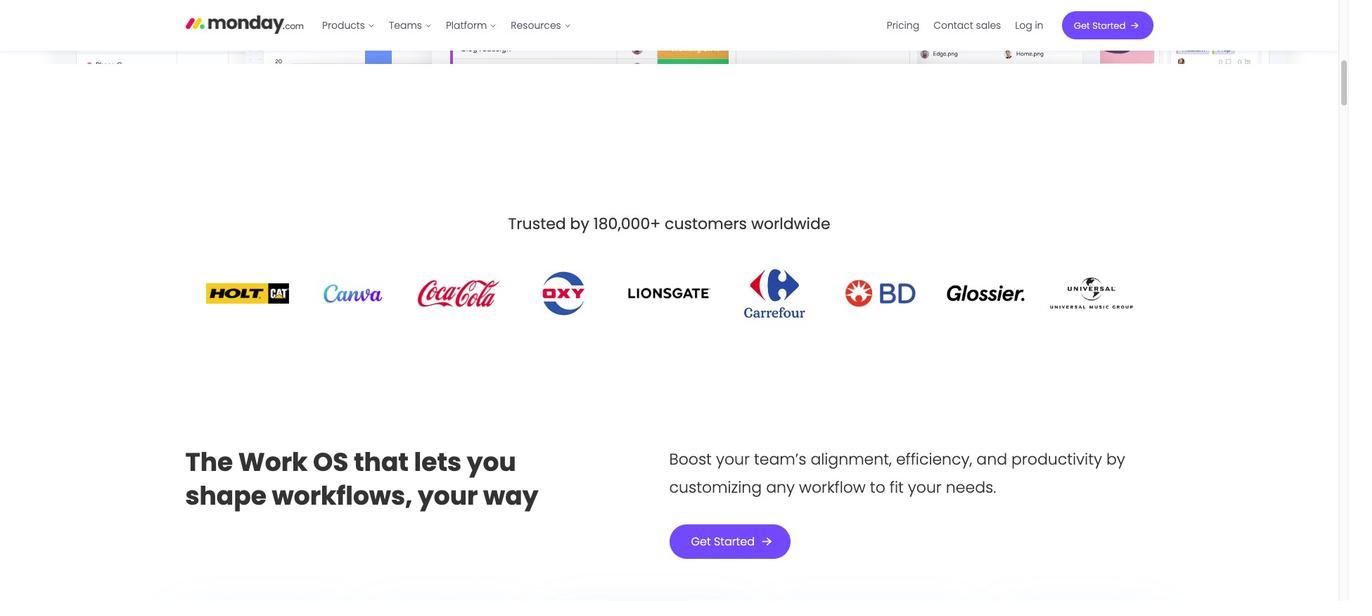 Task type: vqa. For each thing, say whether or not it's contained in the screenshot.
customers
yes



Task type: locate. For each thing, give the bounding box(es) containing it.
get inside the main element
[[1074, 19, 1090, 32]]

get down customizing
[[691, 534, 711, 550]]

started
[[1093, 19, 1126, 32], [714, 534, 755, 550]]

get right in at the right of the page
[[1074, 19, 1090, 32]]

2 list from the left
[[880, 0, 1051, 51]]

platform link
[[439, 14, 504, 37]]

log in link
[[1008, 14, 1051, 37]]

get started button right in at the right of the page
[[1062, 11, 1153, 39]]

your inside the work os that lets you shape workflows, your way
[[418, 478, 478, 514]]

0 horizontal spatial your
[[418, 478, 478, 514]]

teams
[[389, 18, 422, 32]]

get started down customizing
[[691, 534, 755, 550]]

in
[[1035, 18, 1043, 32]]

resources link
[[504, 14, 578, 37]]

carrefour image
[[744, 269, 805, 318]]

0 horizontal spatial get started
[[691, 534, 755, 550]]

monday.com logo image
[[185, 9, 304, 39]]

fit
[[890, 477, 904, 499]]

0 horizontal spatial get
[[691, 534, 711, 550]]

1 horizontal spatial get started button
[[1062, 11, 1153, 39]]

your up customizing
[[716, 449, 750, 471]]

bd image
[[839, 274, 922, 313]]

0 horizontal spatial get started button
[[669, 525, 791, 559]]

your left way
[[418, 478, 478, 514]]

1 vertical spatial get started button
[[669, 525, 791, 559]]

0 vertical spatial get
[[1074, 19, 1090, 32]]

productivity
[[1011, 449, 1102, 471]]

0 horizontal spatial list
[[315, 0, 578, 51]]

1 horizontal spatial get started
[[1074, 19, 1126, 32]]

contact sales
[[933, 18, 1001, 32]]

0 horizontal spatial started
[[714, 534, 755, 550]]

1 horizontal spatial get
[[1074, 19, 1090, 32]]

boost
[[669, 449, 712, 471]]

by
[[570, 213, 589, 235], [1106, 449, 1125, 471]]

1 vertical spatial get
[[691, 534, 711, 550]]

0 vertical spatial by
[[570, 213, 589, 235]]

by inside boost your team's alignment, efficiency, and productivity by customizing any workflow to fit your needs.
[[1106, 449, 1125, 471]]

list containing pricing
[[880, 0, 1051, 51]]

customizing
[[669, 477, 762, 499]]

1 horizontal spatial list
[[880, 0, 1051, 51]]

lets
[[414, 445, 461, 481]]

1 list from the left
[[315, 0, 578, 51]]

main element
[[315, 0, 1153, 51]]

started right in at the right of the page
[[1093, 19, 1126, 32]]

0 horizontal spatial by
[[570, 213, 589, 235]]

1 horizontal spatial started
[[1093, 19, 1126, 32]]

log
[[1015, 18, 1032, 32]]

by right trusted
[[570, 213, 589, 235]]

contact
[[933, 18, 973, 32]]

started down customizing
[[714, 534, 755, 550]]

get started button down customizing
[[669, 525, 791, 559]]

list
[[315, 0, 578, 51], [880, 0, 1051, 51]]

your
[[716, 449, 750, 471], [908, 477, 942, 499], [418, 478, 478, 514]]

trusted
[[508, 213, 566, 235]]

platform
[[446, 18, 487, 32]]

get started right in at the right of the page
[[1074, 19, 1126, 32]]

to
[[870, 477, 885, 499]]

lionsgate image
[[628, 283, 711, 304]]

0 vertical spatial get started
[[1074, 19, 1126, 32]]

get
[[1074, 19, 1090, 32], [691, 534, 711, 550]]

log in
[[1015, 18, 1043, 32]]

worldwide
[[751, 213, 830, 235]]

0 vertical spatial get started button
[[1062, 11, 1153, 39]]

you
[[467, 445, 516, 481]]

by right productivity
[[1106, 449, 1125, 471]]

efficiency,
[[896, 449, 972, 471]]

contact sales button
[[926, 14, 1008, 37]]

universal music group image
[[1050, 278, 1133, 309]]

get started
[[1074, 19, 1126, 32], [691, 534, 755, 550]]

1 vertical spatial by
[[1106, 449, 1125, 471]]

1 horizontal spatial by
[[1106, 449, 1125, 471]]

0 vertical spatial started
[[1093, 19, 1126, 32]]

get started button
[[1062, 11, 1153, 39], [669, 525, 791, 559]]

your right "fit"
[[908, 477, 942, 499]]



Task type: describe. For each thing, give the bounding box(es) containing it.
os
[[313, 445, 348, 481]]

glossier image
[[944, 285, 1027, 302]]

the
[[185, 445, 233, 481]]

1 horizontal spatial your
[[716, 449, 750, 471]]

holtcat image
[[206, 283, 289, 304]]

get for leftmost get started button
[[691, 534, 711, 550]]

list containing products
[[315, 0, 578, 51]]

get started inside the main element
[[1074, 19, 1126, 32]]

boost your team's alignment, efficiency, and productivity by customizing any workflow to fit your needs.
[[669, 449, 1125, 499]]

started inside the main element
[[1093, 19, 1126, 32]]

2 horizontal spatial your
[[908, 477, 942, 499]]

that
[[354, 445, 409, 481]]

work
[[238, 445, 308, 481]]

get for right get started button
[[1074, 19, 1090, 32]]

teams link
[[382, 14, 439, 37]]

resources
[[511, 18, 561, 32]]

pricing
[[887, 18, 919, 32]]

products
[[322, 18, 365, 32]]

180,000+
[[593, 213, 661, 235]]

hp asset white bg image
[[0, 0, 1339, 64]]

sales
[[976, 18, 1001, 32]]

any
[[766, 477, 795, 499]]

team's
[[754, 449, 806, 471]]

way
[[483, 478, 538, 514]]

needs.
[[946, 477, 996, 499]]

workflow
[[799, 477, 866, 499]]

canva image
[[311, 284, 394, 303]]

customers
[[665, 213, 747, 235]]

pricing link
[[880, 14, 926, 37]]

alignment,
[[811, 449, 892, 471]]

trusted by 180,000+ customers worldwide
[[508, 213, 830, 235]]

oxy image
[[538, 269, 589, 318]]

1 vertical spatial started
[[714, 534, 755, 550]]

workflows,
[[272, 478, 412, 514]]

and
[[977, 449, 1007, 471]]

products link
[[315, 14, 382, 37]]

coca cola image
[[417, 271, 500, 316]]

the work os that lets you shape workflows, your way
[[185, 445, 538, 514]]

shape
[[185, 478, 267, 514]]

1 vertical spatial get started
[[691, 534, 755, 550]]



